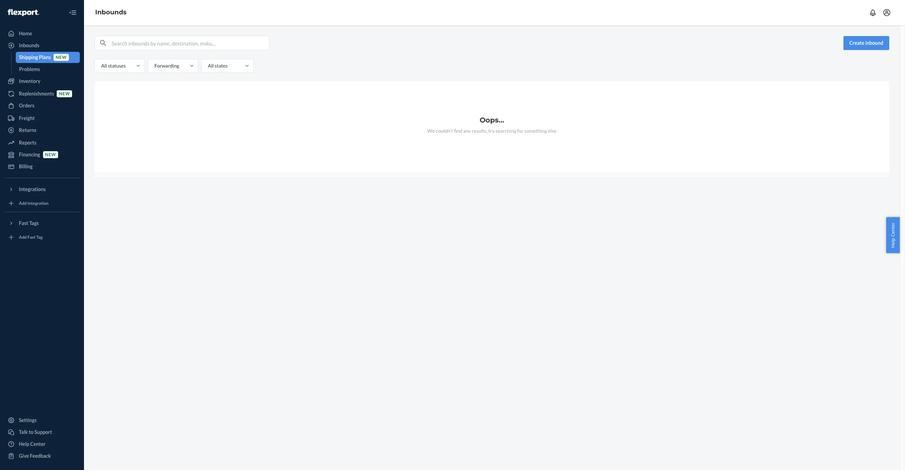 Task type: locate. For each thing, give the bounding box(es) containing it.
add down fast tags
[[19, 235, 27, 240]]

something
[[525, 128, 548, 134]]

0 horizontal spatial help center
[[19, 441, 46, 447]]

open account menu image
[[884, 8, 892, 17]]

0 vertical spatial help
[[891, 238, 897, 248]]

add integration link
[[4, 198, 80, 209]]

talk to support
[[19, 430, 52, 435]]

create inbound
[[850, 40, 884, 46]]

integration
[[28, 201, 49, 206]]

flexport logo image
[[8, 9, 39, 16]]

billing
[[19, 164, 33, 170]]

freight
[[19, 115, 35, 121]]

couldn't
[[436, 128, 453, 134]]

open notifications image
[[870, 8, 878, 17]]

add fast tag
[[19, 235, 43, 240]]

1 horizontal spatial inbounds
[[95, 8, 127, 16]]

1 add from the top
[[19, 201, 27, 206]]

help inside button
[[891, 238, 897, 248]]

0 vertical spatial inbounds link
[[95, 8, 127, 16]]

replenishments
[[19, 91, 54, 97]]

all left states
[[208, 63, 214, 69]]

0 vertical spatial help center
[[891, 223, 897, 248]]

new for financing
[[45, 152, 56, 157]]

1 vertical spatial help
[[19, 441, 29, 447]]

new
[[56, 55, 67, 60], [59, 91, 70, 96], [45, 152, 56, 157]]

new for shipping plans
[[56, 55, 67, 60]]

1 horizontal spatial inbounds link
[[95, 8, 127, 16]]

all left statuses
[[101, 63, 107, 69]]

center
[[891, 223, 897, 237], [30, 441, 46, 447]]

new for replenishments
[[59, 91, 70, 96]]

0 vertical spatial new
[[56, 55, 67, 60]]

integrations
[[19, 186, 46, 192]]

orders link
[[4, 100, 80, 111]]

settings
[[19, 418, 37, 424]]

0 vertical spatial add
[[19, 201, 27, 206]]

give feedback button
[[4, 451, 80, 462]]

1 horizontal spatial help center
[[891, 223, 897, 248]]

1 horizontal spatial center
[[891, 223, 897, 237]]

financing
[[19, 152, 40, 158]]

give
[[19, 453, 29, 459]]

tag
[[36, 235, 43, 240]]

1 vertical spatial inbounds
[[19, 42, 39, 48]]

add
[[19, 201, 27, 206], [19, 235, 27, 240]]

2 vertical spatial new
[[45, 152, 56, 157]]

inventory link
[[4, 76, 80, 87]]

returns link
[[4, 125, 80, 136]]

to
[[29, 430, 33, 435]]

fast tags
[[19, 220, 39, 226]]

give feedback
[[19, 453, 51, 459]]

new right "plans"
[[56, 55, 67, 60]]

try
[[489, 128, 495, 134]]

for
[[518, 128, 524, 134]]

1 vertical spatial center
[[30, 441, 46, 447]]

help center
[[891, 223, 897, 248], [19, 441, 46, 447]]

2 all from the left
[[208, 63, 214, 69]]

help
[[891, 238, 897, 248], [19, 441, 29, 447]]

0 horizontal spatial help
[[19, 441, 29, 447]]

inbounds
[[95, 8, 127, 16], [19, 42, 39, 48]]

all for all statuses
[[101, 63, 107, 69]]

2 add from the top
[[19, 235, 27, 240]]

Search inbounds by name, destination, msku... text field
[[112, 36, 269, 50]]

inbounds link
[[95, 8, 127, 16], [4, 40, 80, 51]]

1 vertical spatial help center
[[19, 441, 46, 447]]

0 horizontal spatial inbounds link
[[4, 40, 80, 51]]

else
[[548, 128, 557, 134]]

0 vertical spatial fast
[[19, 220, 28, 226]]

fast left tags
[[19, 220, 28, 226]]

0 vertical spatial center
[[891, 223, 897, 237]]

0 horizontal spatial center
[[30, 441, 46, 447]]

all
[[101, 63, 107, 69], [208, 63, 214, 69]]

fast left tag
[[28, 235, 36, 240]]

0 horizontal spatial all
[[101, 63, 107, 69]]

reports link
[[4, 137, 80, 149]]

settings link
[[4, 415, 80, 426]]

help center button
[[887, 217, 901, 253]]

home
[[19, 30, 32, 36]]

1 horizontal spatial help
[[891, 238, 897, 248]]

oops... we couldn't find any results, try searching for something else
[[428, 116, 557, 134]]

1 vertical spatial add
[[19, 235, 27, 240]]

0 vertical spatial inbounds
[[95, 8, 127, 16]]

new up orders link
[[59, 91, 70, 96]]

searching
[[496, 128, 517, 134]]

1 vertical spatial fast
[[28, 235, 36, 240]]

new down reports link
[[45, 152, 56, 157]]

add left integration
[[19, 201, 27, 206]]

billing link
[[4, 161, 80, 172]]

1 horizontal spatial all
[[208, 63, 214, 69]]

find
[[454, 128, 463, 134]]

fast
[[19, 220, 28, 226], [28, 235, 36, 240]]

0 horizontal spatial inbounds
[[19, 42, 39, 48]]

freight link
[[4, 113, 80, 124]]

1 vertical spatial new
[[59, 91, 70, 96]]

1 all from the left
[[101, 63, 107, 69]]

forwarding
[[155, 63, 179, 69]]

add for add fast tag
[[19, 235, 27, 240]]



Task type: vqa. For each thing, say whether or not it's contained in the screenshot.
the right Inbounds link
yes



Task type: describe. For each thing, give the bounding box(es) containing it.
fast tags button
[[4, 218, 80, 229]]

create inbound button
[[844, 36, 890, 50]]

add for add integration
[[19, 201, 27, 206]]

add fast tag link
[[4, 232, 80, 243]]

inventory
[[19, 78, 40, 84]]

fast inside dropdown button
[[19, 220, 28, 226]]

1 vertical spatial inbounds link
[[4, 40, 80, 51]]

close navigation image
[[69, 8, 77, 17]]

help center inside button
[[891, 223, 897, 248]]

any
[[464, 128, 471, 134]]

all statuses
[[101, 63, 126, 69]]

talk to support button
[[4, 427, 80, 438]]

statuses
[[108, 63, 126, 69]]

feedback
[[30, 453, 51, 459]]

integrations button
[[4, 184, 80, 195]]

states
[[215, 63, 228, 69]]

inbound
[[866, 40, 884, 46]]

center inside button
[[891, 223, 897, 237]]

orders
[[19, 103, 34, 109]]

results,
[[472, 128, 488, 134]]

tags
[[29, 220, 39, 226]]

oops...
[[480, 116, 505, 124]]

help center link
[[4, 439, 80, 450]]

support
[[34, 430, 52, 435]]

all for all states
[[208, 63, 214, 69]]

problems
[[19, 66, 40, 72]]

shipping
[[19, 54, 38, 60]]

shipping plans
[[19, 54, 51, 60]]

create
[[850, 40, 865, 46]]

returns
[[19, 127, 36, 133]]

plans
[[39, 54, 51, 60]]

talk
[[19, 430, 28, 435]]

all states
[[208, 63, 228, 69]]

add integration
[[19, 201, 49, 206]]

reports
[[19, 140, 36, 146]]

problems link
[[16, 64, 80, 75]]

we
[[428, 128, 435, 134]]

home link
[[4, 28, 80, 39]]



